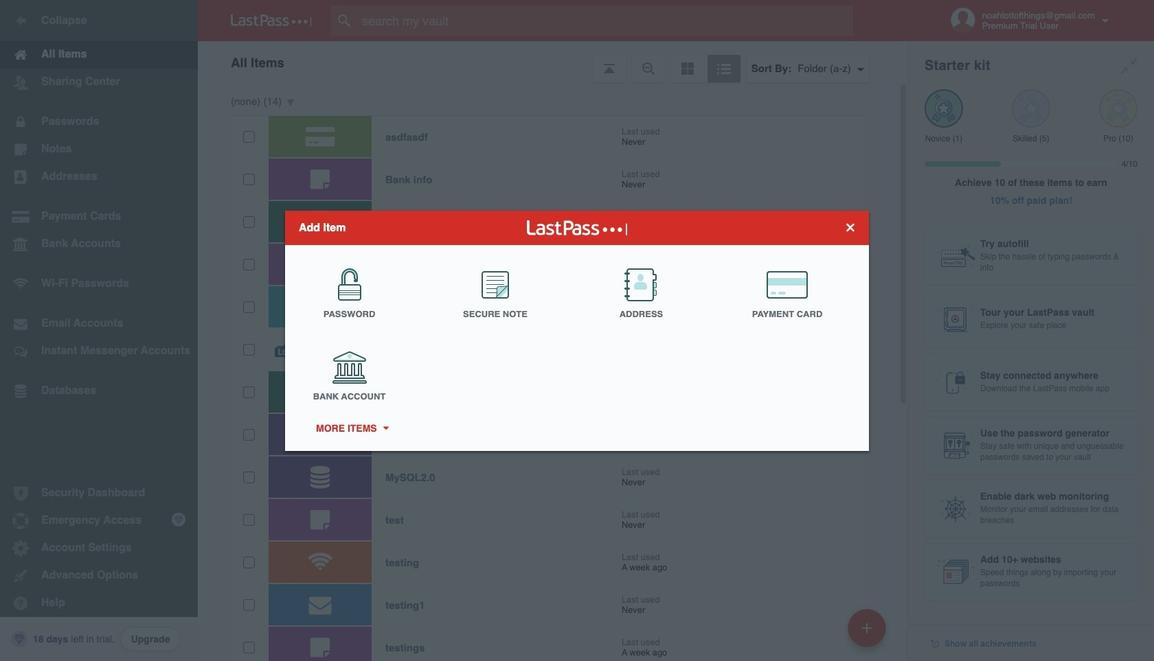 Task type: describe. For each thing, give the bounding box(es) containing it.
Search search field
[[331, 5, 880, 36]]

caret right image
[[381, 427, 390, 430]]

new item image
[[862, 623, 872, 633]]



Task type: locate. For each thing, give the bounding box(es) containing it.
main navigation navigation
[[0, 0, 198, 662]]

search my vault text field
[[331, 5, 880, 36]]

lastpass image
[[231, 14, 312, 27]]

vault options navigation
[[198, 41, 908, 82]]

new item navigation
[[843, 605, 894, 662]]

dialog
[[285, 211, 869, 451]]



Task type: vqa. For each thing, say whether or not it's contained in the screenshot.
New item element
no



